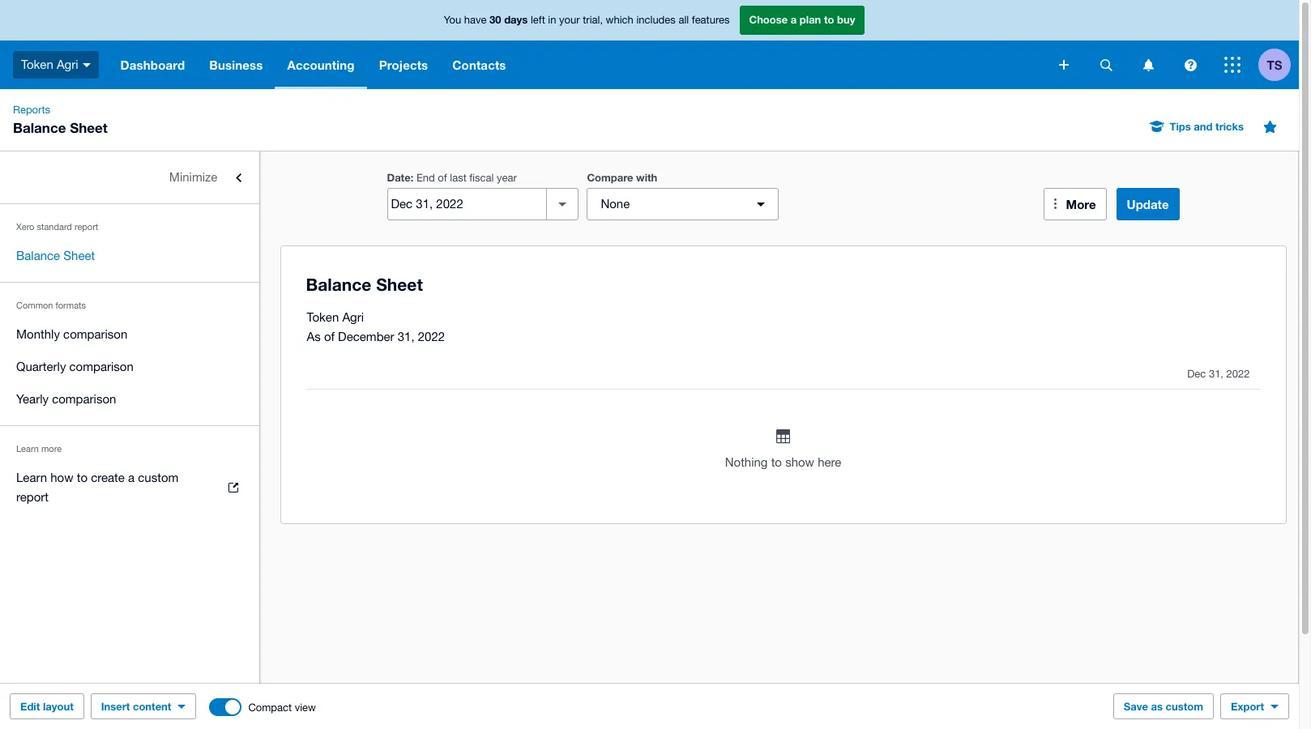 Task type: describe. For each thing, give the bounding box(es) containing it.
xero
[[16, 222, 34, 232]]

balance inside balance sheet 'link'
[[16, 249, 60, 263]]

1 horizontal spatial report
[[74, 222, 98, 232]]

days
[[504, 13, 528, 26]]

your
[[559, 14, 580, 26]]

more
[[41, 444, 62, 454]]

in
[[548, 14, 556, 26]]

date : end of last fiscal year
[[387, 171, 517, 184]]

edit layout button
[[10, 694, 84, 720]]

content
[[133, 700, 171, 713]]

custom inside the learn how to create a custom report
[[138, 471, 179, 485]]

left
[[531, 14, 545, 26]]

learn for learn how to create a custom report
[[16, 471, 47, 485]]

0 horizontal spatial svg image
[[1059, 60, 1069, 70]]

save as custom
[[1124, 700, 1204, 713]]

accounting button
[[275, 41, 367, 89]]

comparison for monthly comparison
[[63, 327, 127, 341]]

features
[[692, 14, 730, 26]]

insert content
[[101, 700, 171, 713]]

compact
[[248, 701, 292, 714]]

tips and tricks button
[[1141, 113, 1254, 139]]

more
[[1066, 197, 1096, 212]]

dec
[[1187, 368, 1206, 380]]

learn how to create a custom report link
[[0, 462, 259, 514]]

dashboard
[[120, 58, 185, 72]]

export
[[1231, 700, 1264, 713]]

learn how to create a custom report
[[16, 471, 179, 504]]

31, inside report output "element"
[[1209, 368, 1224, 380]]

yearly
[[16, 392, 49, 406]]

learn more
[[16, 444, 62, 454]]

2022 inside report output "element"
[[1227, 368, 1250, 380]]

date
[[387, 171, 411, 184]]

choose
[[749, 13, 788, 26]]

compact view
[[248, 701, 316, 714]]

choose a plan to buy
[[749, 13, 855, 26]]

which
[[606, 14, 634, 26]]

business button
[[197, 41, 275, 89]]

update
[[1127, 197, 1169, 212]]

end
[[416, 172, 435, 184]]

as
[[1151, 700, 1163, 713]]

contacts
[[452, 58, 506, 72]]

have
[[464, 14, 487, 26]]

layout
[[43, 700, 74, 713]]

quarterly comparison
[[16, 360, 134, 374]]

ts button
[[1259, 41, 1299, 89]]

tips and tricks
[[1170, 120, 1244, 133]]

show
[[785, 455, 814, 469]]

reports link
[[6, 102, 57, 118]]

insert
[[101, 700, 130, 713]]

minimize button
[[0, 161, 259, 194]]

create
[[91, 471, 125, 485]]

reports
[[13, 104, 50, 116]]

edit
[[20, 700, 40, 713]]

Report title field
[[302, 267, 1253, 304]]

nothing to show here
[[725, 455, 842, 469]]

edit layout
[[20, 700, 74, 713]]

svg image inside token agri popup button
[[82, 63, 90, 67]]

:
[[411, 171, 414, 184]]

banner containing ts
[[0, 0, 1299, 89]]

balance sheet link
[[0, 240, 259, 272]]

you have 30 days left in your trial, which includes all features
[[444, 13, 730, 26]]

balance sheet
[[16, 249, 95, 263]]

you
[[444, 14, 461, 26]]

more button
[[1044, 188, 1107, 220]]

plan
[[800, 13, 821, 26]]

year
[[497, 172, 517, 184]]

Select end date field
[[388, 189, 547, 220]]

ts
[[1267, 57, 1283, 72]]

tips
[[1170, 120, 1191, 133]]

standard
[[37, 222, 72, 232]]



Task type: vqa. For each thing, say whether or not it's contained in the screenshot.
Export
yes



Task type: locate. For each thing, give the bounding box(es) containing it.
none
[[601, 197, 630, 211]]

1 vertical spatial to
[[771, 455, 782, 469]]

31, right the december
[[398, 330, 415, 344]]

a left "plan" at right
[[791, 13, 797, 26]]

xero standard report
[[16, 222, 98, 232]]

0 vertical spatial a
[[791, 13, 797, 26]]

learn down learn more
[[16, 471, 47, 485]]

token up the reports
[[21, 57, 53, 71]]

svg image
[[1143, 59, 1154, 71], [1059, 60, 1069, 70]]

0 vertical spatial report
[[74, 222, 98, 232]]

comparison inside 'link'
[[69, 360, 134, 374]]

1 horizontal spatial to
[[771, 455, 782, 469]]

balance
[[13, 119, 66, 136], [16, 249, 60, 263]]

token inside token agri as of december 31, 2022
[[307, 310, 339, 324]]

0 horizontal spatial to
[[77, 471, 88, 485]]

and
[[1194, 120, 1213, 133]]

0 horizontal spatial of
[[324, 330, 335, 344]]

0 vertical spatial learn
[[16, 444, 39, 454]]

1 vertical spatial balance
[[16, 249, 60, 263]]

svg image
[[1225, 57, 1241, 73], [1100, 59, 1112, 71], [1184, 59, 1197, 71], [82, 63, 90, 67]]

1 vertical spatial 2022
[[1227, 368, 1250, 380]]

token inside token agri popup button
[[21, 57, 53, 71]]

0 vertical spatial comparison
[[63, 327, 127, 341]]

token agri as of december 31, 2022
[[307, 310, 445, 344]]

quarterly comparison link
[[0, 351, 259, 383]]

contacts button
[[440, 41, 518, 89]]

comparison down monthly comparison link
[[69, 360, 134, 374]]

balance down "xero"
[[16, 249, 60, 263]]

of
[[438, 172, 447, 184], [324, 330, 335, 344]]

projects
[[379, 58, 428, 72]]

business
[[209, 58, 263, 72]]

compare with
[[587, 171, 658, 184]]

1 vertical spatial comparison
[[69, 360, 134, 374]]

agri inside token agri as of december 31, 2022
[[342, 310, 364, 324]]

dashboard link
[[108, 41, 197, 89]]

token
[[21, 57, 53, 71], [307, 310, 339, 324]]

december
[[338, 330, 394, 344]]

export button
[[1221, 694, 1289, 720]]

agri
[[57, 57, 78, 71], [342, 310, 364, 324]]

to
[[824, 13, 834, 26], [771, 455, 782, 469], [77, 471, 88, 485]]

2 vertical spatial comparison
[[52, 392, 116, 406]]

1 horizontal spatial 2022
[[1227, 368, 1250, 380]]

of left last
[[438, 172, 447, 184]]

comparison down formats
[[63, 327, 127, 341]]

comparison for yearly comparison
[[52, 392, 116, 406]]

last
[[450, 172, 467, 184]]

learn for learn more
[[16, 444, 39, 454]]

1 vertical spatial learn
[[16, 471, 47, 485]]

comparison down the quarterly comparison
[[52, 392, 116, 406]]

trial,
[[583, 14, 603, 26]]

remove from favorites image
[[1254, 110, 1286, 143]]

to left buy
[[824, 13, 834, 26]]

yearly comparison
[[16, 392, 116, 406]]

report right standard
[[74, 222, 98, 232]]

projects button
[[367, 41, 440, 89]]

to left show on the right bottom of page
[[771, 455, 782, 469]]

sheet
[[70, 119, 108, 136], [63, 249, 95, 263]]

0 horizontal spatial 2022
[[418, 330, 445, 344]]

31, right dec
[[1209, 368, 1224, 380]]

includes
[[637, 14, 676, 26]]

2022
[[418, 330, 445, 344], [1227, 368, 1250, 380]]

0 horizontal spatial agri
[[57, 57, 78, 71]]

2 horizontal spatial to
[[824, 13, 834, 26]]

1 learn from the top
[[16, 444, 39, 454]]

dec 31, 2022
[[1187, 368, 1250, 380]]

2022 inside token agri as of december 31, 2022
[[418, 330, 445, 344]]

0 horizontal spatial a
[[128, 471, 135, 485]]

minimize
[[169, 170, 217, 184]]

update button
[[1116, 188, 1180, 220]]

compare
[[587, 171, 633, 184]]

banner
[[0, 0, 1299, 89]]

1 vertical spatial token
[[307, 310, 339, 324]]

0 vertical spatial agri
[[57, 57, 78, 71]]

2022 right dec
[[1227, 368, 1250, 380]]

report
[[74, 222, 98, 232], [16, 490, 49, 504]]

learn inside the learn how to create a custom report
[[16, 471, 47, 485]]

sheet down xero standard report at top left
[[63, 249, 95, 263]]

formats
[[56, 301, 86, 310]]

accounting
[[287, 58, 355, 72]]

custom right create
[[138, 471, 179, 485]]

0 vertical spatial 31,
[[398, 330, 415, 344]]

report output element
[[307, 360, 1260, 504]]

sheet inside reports balance sheet
[[70, 119, 108, 136]]

a inside the learn how to create a custom report
[[128, 471, 135, 485]]

30
[[490, 13, 501, 26]]

0 vertical spatial token
[[21, 57, 53, 71]]

of inside date : end of last fiscal year
[[438, 172, 447, 184]]

monthly comparison
[[16, 327, 127, 341]]

1 horizontal spatial of
[[438, 172, 447, 184]]

agri for token agri
[[57, 57, 78, 71]]

a
[[791, 13, 797, 26], [128, 471, 135, 485]]

1 horizontal spatial agri
[[342, 310, 364, 324]]

common
[[16, 301, 53, 310]]

agri up reports balance sheet at the top of page
[[57, 57, 78, 71]]

0 horizontal spatial report
[[16, 490, 49, 504]]

custom right as
[[1166, 700, 1204, 713]]

balance down reports link
[[13, 119, 66, 136]]

custom
[[138, 471, 179, 485], [1166, 700, 1204, 713]]

sheet up minimize button
[[70, 119, 108, 136]]

31, inside token agri as of december 31, 2022
[[398, 330, 415, 344]]

list of convenience dates image
[[547, 188, 579, 220]]

token up as on the left
[[307, 310, 339, 324]]

1 horizontal spatial a
[[791, 13, 797, 26]]

comparison for quarterly comparison
[[69, 360, 134, 374]]

report down learn more
[[16, 490, 49, 504]]

0 horizontal spatial custom
[[138, 471, 179, 485]]

as
[[307, 330, 321, 344]]

token agri button
[[0, 41, 108, 89]]

all
[[679, 14, 689, 26]]

agri up the december
[[342, 310, 364, 324]]

learn left more
[[16, 444, 39, 454]]

of right as on the left
[[324, 330, 335, 344]]

yearly comparison link
[[0, 383, 259, 416]]

custom inside button
[[1166, 700, 1204, 713]]

1 horizontal spatial token
[[307, 310, 339, 324]]

1 horizontal spatial custom
[[1166, 700, 1204, 713]]

a right create
[[128, 471, 135, 485]]

2 vertical spatial to
[[77, 471, 88, 485]]

0 horizontal spatial token
[[21, 57, 53, 71]]

1 vertical spatial agri
[[342, 310, 364, 324]]

1 vertical spatial 31,
[[1209, 368, 1224, 380]]

reports balance sheet
[[13, 104, 108, 136]]

to inside the learn how to create a custom report
[[77, 471, 88, 485]]

1 vertical spatial custom
[[1166, 700, 1204, 713]]

sheet inside balance sheet 'link'
[[63, 249, 95, 263]]

1 horizontal spatial svg image
[[1143, 59, 1154, 71]]

1 horizontal spatial 31,
[[1209, 368, 1224, 380]]

comparison
[[63, 327, 127, 341], [69, 360, 134, 374], [52, 392, 116, 406]]

none button
[[587, 188, 779, 220]]

token for token agri as of december 31, 2022
[[307, 310, 339, 324]]

1 vertical spatial a
[[128, 471, 135, 485]]

fiscal
[[470, 172, 494, 184]]

learn
[[16, 444, 39, 454], [16, 471, 47, 485]]

0 vertical spatial 2022
[[418, 330, 445, 344]]

balance inside reports balance sheet
[[13, 119, 66, 136]]

nothing
[[725, 455, 768, 469]]

here
[[818, 455, 842, 469]]

0 vertical spatial to
[[824, 13, 834, 26]]

of for as
[[324, 330, 335, 344]]

token agri
[[21, 57, 78, 71]]

save as custom button
[[1113, 694, 1214, 720]]

to right the "how" at the bottom
[[77, 471, 88, 485]]

0 horizontal spatial 31,
[[398, 330, 415, 344]]

2 learn from the top
[[16, 471, 47, 485]]

how
[[50, 471, 73, 485]]

to inside report output "element"
[[771, 455, 782, 469]]

report inside the learn how to create a custom report
[[16, 490, 49, 504]]

0 vertical spatial custom
[[138, 471, 179, 485]]

0 vertical spatial sheet
[[70, 119, 108, 136]]

0 vertical spatial balance
[[13, 119, 66, 136]]

insert content button
[[91, 694, 196, 720]]

common formats
[[16, 301, 86, 310]]

1 vertical spatial of
[[324, 330, 335, 344]]

quarterly
[[16, 360, 66, 374]]

of for end
[[438, 172, 447, 184]]

monthly comparison link
[[0, 319, 259, 351]]

2022 right the december
[[418, 330, 445, 344]]

1 vertical spatial report
[[16, 490, 49, 504]]

agri inside popup button
[[57, 57, 78, 71]]

buy
[[837, 13, 855, 26]]

with
[[636, 171, 658, 184]]

view
[[295, 701, 316, 714]]

save
[[1124, 700, 1148, 713]]

1 vertical spatial sheet
[[63, 249, 95, 263]]

0 vertical spatial of
[[438, 172, 447, 184]]

of inside token agri as of december 31, 2022
[[324, 330, 335, 344]]

agri for token agri as of december 31, 2022
[[342, 310, 364, 324]]

token for token agri
[[21, 57, 53, 71]]

tricks
[[1216, 120, 1244, 133]]



